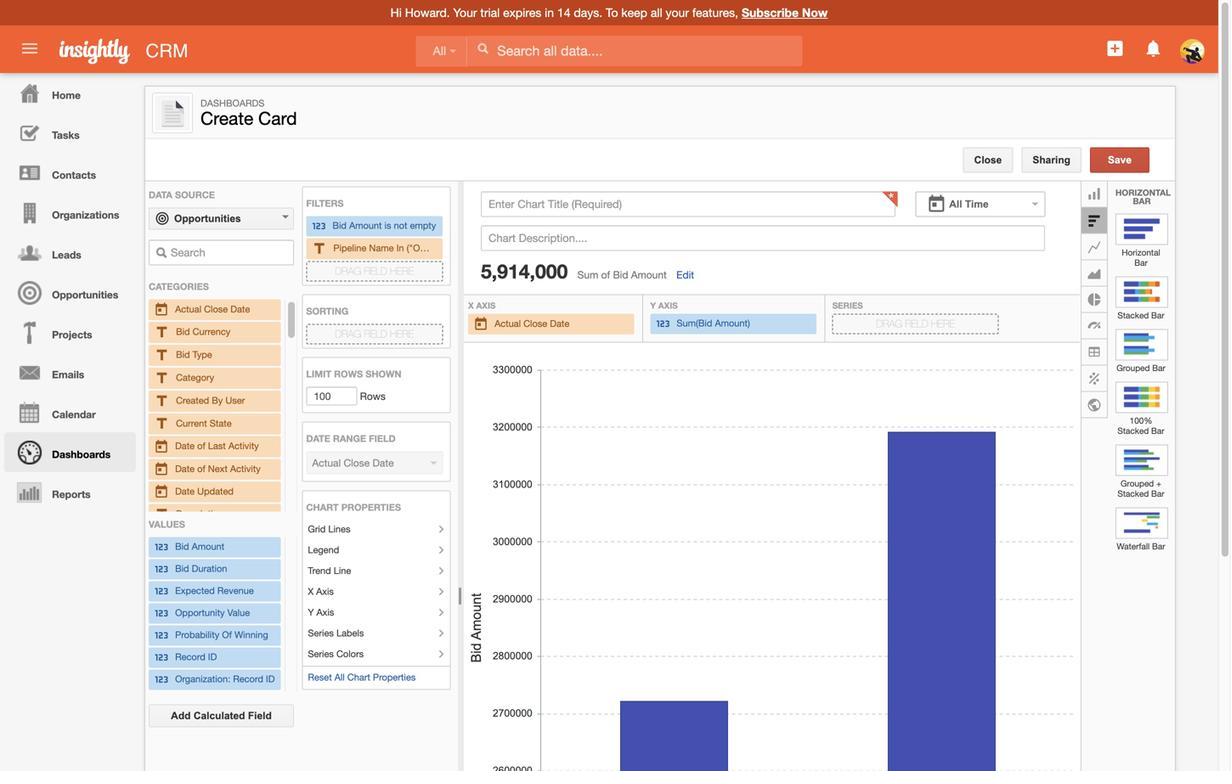 Task type: vqa. For each thing, say whether or not it's contained in the screenshot.
row
no



Task type: locate. For each thing, give the bounding box(es) containing it.
all inside all time link
[[949, 198, 962, 210]]

bid amount is not empty
[[333, 220, 436, 231]]

organization:
[[175, 674, 230, 685]]

x inside 5,914,000 group
[[468, 300, 474, 311]]

close
[[974, 154, 1002, 166], [204, 304, 228, 315], [523, 318, 547, 329]]

bid up expected
[[175, 563, 189, 574]]

0 horizontal spatial amount
[[192, 541, 224, 552]]

y up the series labels
[[308, 607, 314, 618]]

0 vertical spatial of
[[601, 269, 610, 281]]

bid up pipeline
[[333, 220, 347, 231]]

0 vertical spatial actual
[[175, 304, 201, 315]]

1 vertical spatial rows
[[357, 390, 386, 402]]

0 horizontal spatial close
[[204, 304, 228, 315]]

save button
[[1090, 147, 1150, 173]]

actual inside 5,914,000 group
[[495, 318, 521, 329]]

x down trend
[[308, 586, 314, 597]]

0 horizontal spatial opportunities link
[[4, 273, 136, 313]]

horizontal bar up stacked bar
[[1122, 248, 1160, 268]]

field inside series drag field here
[[905, 318, 928, 330]]

drag field here
[[335, 265, 414, 277], [335, 328, 414, 340]]

1 vertical spatial opportunities
[[52, 289, 118, 301]]

bar
[[1133, 196, 1151, 206], [1134, 258, 1148, 268], [1151, 311, 1164, 320], [1152, 363, 1166, 373], [1151, 426, 1164, 436], [1151, 489, 1164, 499], [1152, 542, 1165, 551]]

date inside date of last activity link
[[175, 441, 195, 452]]

grouped left +
[[1121, 479, 1154, 489]]

date of last activity link
[[154, 438, 276, 456]]

2 vertical spatial all
[[335, 672, 345, 683]]

record down probability
[[175, 652, 205, 663]]

reset all chart properties
[[308, 672, 416, 683]]

1 vertical spatial of
[[197, 441, 205, 452]]

actual close date link for x axis
[[473, 316, 629, 333]]

horizontal bar down save button
[[1116, 187, 1171, 206]]

1 vertical spatial dashboards
[[52, 449, 111, 460]]

1 horizontal spatial chart
[[347, 672, 370, 683]]

1 horizontal spatial actual close date link
[[473, 316, 629, 333]]

all down howard.
[[433, 45, 446, 58]]

2 vertical spatial of
[[197, 463, 205, 474]]

organization: record id link
[[154, 672, 276, 689]]

close down 5,914,000
[[523, 318, 547, 329]]

100% stacked bar
[[1118, 416, 1164, 436]]

bar down +
[[1151, 489, 1164, 499]]

close up currency
[[204, 304, 228, 315]]

3 stacked from the top
[[1118, 489, 1149, 499]]

stacked up grouped bar
[[1118, 311, 1149, 320]]

1 horizontal spatial amount
[[349, 220, 382, 231]]

stacked up waterfall
[[1118, 489, 1149, 499]]

1 horizontal spatial id
[[266, 674, 275, 685]]

date for date range field
[[306, 433, 330, 444]]

all inside all link
[[433, 45, 446, 58]]

0 vertical spatial x axis
[[468, 300, 496, 311]]

close inside rows group
[[204, 304, 228, 315]]

close inside 5,914,000 group
[[523, 318, 547, 329]]

2 horizontal spatial all
[[949, 198, 962, 210]]

0 horizontal spatial actual close date
[[175, 304, 250, 315]]

now
[[802, 6, 828, 20]]

series inside series drag field here
[[832, 300, 863, 311]]

1 vertical spatial close
[[204, 304, 228, 315]]

projects link
[[4, 313, 136, 353]]

stacked inside 'grouped + stacked bar'
[[1118, 489, 1149, 499]]

x axis inside rows group
[[308, 586, 334, 597]]

0 horizontal spatial x
[[308, 586, 314, 597]]

trend
[[308, 565, 331, 576]]

x inside rows group
[[308, 586, 314, 597]]

0 horizontal spatial y axis
[[308, 607, 334, 618]]

actual close date link inside rows group
[[154, 301, 276, 319]]

2 stacked from the top
[[1118, 426, 1149, 436]]

notifications image
[[1143, 38, 1164, 59]]

edit link
[[676, 269, 694, 281]]

y axis
[[650, 300, 680, 311], [308, 607, 334, 618]]

bid inside 'link'
[[176, 349, 190, 360]]

y axis up sum(bid on the right of page
[[650, 300, 680, 311]]

0 vertical spatial chart
[[306, 502, 339, 513]]

bid duration link
[[154, 561, 276, 578]]

14
[[557, 6, 571, 20]]

reset
[[308, 672, 332, 683]]

0 horizontal spatial opportunities
[[52, 289, 118, 301]]

0 vertical spatial opportunities link
[[149, 208, 294, 230]]

x axis down 5,914,000
[[468, 300, 496, 311]]

actual down categories on the left top of the page
[[175, 304, 201, 315]]

0 horizontal spatial all
[[335, 672, 345, 683]]

axis down trend line
[[316, 586, 334, 597]]

bid up "bid type" at the left of page
[[176, 326, 190, 337]]

0 vertical spatial activity
[[228, 441, 259, 452]]

field inside "link"
[[248, 710, 272, 722]]

contacts
[[52, 169, 96, 181]]

stacked inside 100% stacked bar
[[1118, 426, 1149, 436]]

grid
[[308, 524, 326, 535]]

axis up the series labels
[[317, 607, 334, 618]]

x down the pipeline")
[[468, 300, 474, 311]]

bid down the values
[[175, 541, 189, 552]]

rows group
[[145, 181, 505, 771]]

1 horizontal spatial y axis
[[650, 300, 680, 311]]

actual inside rows group
[[175, 304, 201, 315]]

date of next activity link
[[154, 461, 276, 478]]

created by user link
[[154, 392, 276, 410]]

1 vertical spatial record
[[233, 674, 263, 685]]

of left next
[[197, 463, 205, 474]]

actual close date up currency
[[175, 304, 250, 315]]

activity right next
[[230, 463, 261, 474]]

bar up stacked bar
[[1134, 258, 1148, 268]]

bid type
[[176, 349, 212, 360]]

0 vertical spatial drag field here
[[335, 265, 414, 277]]

dashboards right card image
[[201, 98, 265, 109]]

user
[[225, 395, 245, 406]]

sum(bid amount) link
[[655, 316, 811, 333]]

Search all data.... text field
[[468, 36, 802, 66]]

actual close date down 5,914,000
[[495, 318, 569, 329]]

howard.
[[405, 6, 450, 20]]

actual down 5,914,000
[[495, 318, 521, 329]]

bid left type
[[176, 349, 190, 360]]

field for date range field
[[369, 433, 396, 444]]

subscribe
[[742, 6, 799, 20]]

0 vertical spatial dashboards
[[201, 98, 265, 109]]

1 vertical spatial actual
[[495, 318, 521, 329]]

actual close date inside rows group
[[175, 304, 250, 315]]

1 horizontal spatial x axis
[[468, 300, 496, 311]]

close inside button
[[974, 154, 1002, 166]]

pipeline
[[333, 243, 366, 254]]

search image
[[155, 247, 167, 259]]

2 horizontal spatial amount
[[631, 269, 667, 281]]

of
[[222, 629, 232, 640]]

rows
[[334, 369, 363, 380], [357, 390, 386, 402]]

actual close date link inside 5,914,000 group
[[473, 316, 629, 333]]

1 horizontal spatial dashboards
[[201, 98, 265, 109]]

chart properties
[[306, 502, 401, 513]]

tasks link
[[4, 113, 136, 153]]

1 horizontal spatial actual close date
[[495, 318, 569, 329]]

record down the record id link
[[233, 674, 263, 685]]

0 vertical spatial horizontal bar
[[1116, 187, 1171, 206]]

0 horizontal spatial actual
[[175, 304, 201, 315]]

1 vertical spatial x axis
[[308, 586, 334, 597]]

drag inside series drag field here
[[876, 318, 902, 330]]

actual close date
[[175, 304, 250, 315], [495, 318, 569, 329]]

drag
[[335, 265, 361, 277], [876, 318, 902, 330], [335, 328, 361, 340]]

activity right last
[[228, 441, 259, 452]]

actual close date link for categories
[[154, 301, 276, 319]]

1 vertical spatial series
[[308, 628, 334, 639]]

dashboards up reports link
[[52, 449, 111, 460]]

of left last
[[197, 441, 205, 452]]

1 horizontal spatial y
[[650, 300, 656, 311]]

of right sum on the top
[[601, 269, 610, 281]]

1 horizontal spatial actual
[[495, 318, 521, 329]]

0 horizontal spatial actual close date link
[[154, 301, 276, 319]]

series
[[832, 300, 863, 311], [308, 628, 334, 639], [308, 649, 334, 660]]

rows up "#" number field
[[334, 369, 363, 380]]

in
[[396, 243, 404, 254]]

dashboards create card
[[201, 98, 297, 129]]

0 horizontal spatial x axis
[[308, 586, 334, 597]]

grouped + stacked bar
[[1118, 479, 1164, 499]]

1 vertical spatial activity
[[230, 463, 261, 474]]

bid right sum on the top
[[613, 269, 628, 281]]

2 vertical spatial close
[[523, 318, 547, 329]]

amount up duration
[[192, 541, 224, 552]]

opportunities link up search text box
[[149, 208, 294, 230]]

1 vertical spatial drag field here
[[335, 328, 414, 340]]

close for x axis
[[523, 318, 547, 329]]

2 horizontal spatial close
[[974, 154, 1002, 166]]

leads link
[[4, 233, 136, 273]]

amount left edit at the right top of page
[[631, 269, 667, 281]]

0 vertical spatial opportunities
[[174, 213, 241, 224]]

field
[[364, 265, 387, 277], [905, 318, 928, 330], [364, 328, 387, 340], [369, 433, 396, 444], [248, 710, 272, 722]]

date down 'current'
[[175, 441, 195, 452]]

next
[[208, 463, 228, 474]]

rows down shown
[[357, 390, 386, 402]]

1 vertical spatial all
[[949, 198, 962, 210]]

0 vertical spatial id
[[208, 652, 217, 663]]

dashboards for dashboards create card
[[201, 98, 265, 109]]

amount left is
[[349, 220, 382, 231]]

2 vertical spatial stacked
[[1118, 489, 1149, 499]]

stacked down 100% at the right bottom of page
[[1118, 426, 1149, 436]]

current
[[176, 418, 207, 429]]

pipeline name in ("opportunity pipeline") link
[[311, 240, 505, 258]]

0 vertical spatial grouped
[[1117, 363, 1150, 373]]

2 vertical spatial amount
[[192, 541, 224, 552]]

date for date of last activity
[[175, 441, 195, 452]]

# number field
[[306, 387, 357, 406]]

amount inside bid amount is not empty link
[[349, 220, 382, 231]]

0 vertical spatial all
[[433, 45, 446, 58]]

sum(bid
[[677, 318, 712, 329]]

1 horizontal spatial opportunities link
[[149, 208, 294, 230]]

1 vertical spatial horizontal
[[1122, 248, 1160, 257]]

grouped inside 'grouped + stacked bar'
[[1121, 479, 1154, 489]]

opportunities up projects link
[[52, 289, 118, 301]]

close up all time link at the right of the page
[[974, 154, 1002, 166]]

0 vertical spatial record
[[175, 652, 205, 663]]

to
[[606, 6, 618, 20]]

1 vertical spatial x
[[308, 586, 314, 597]]

Chart Description.... text field
[[481, 226, 1045, 251]]

0 vertical spatial x
[[468, 300, 474, 311]]

1 vertical spatial y axis
[[308, 607, 334, 618]]

0 horizontal spatial y
[[308, 607, 314, 618]]

id down probability of winning link
[[208, 652, 217, 663]]

all time
[[949, 198, 989, 210]]

bid for bid amount
[[175, 541, 189, 552]]

id down 'winning'
[[266, 674, 275, 685]]

2 vertical spatial series
[[308, 649, 334, 660]]

actual close date link up currency
[[154, 301, 276, 319]]

bar down 100% at the right bottom of page
[[1151, 426, 1164, 436]]

x
[[468, 300, 474, 311], [308, 586, 314, 597]]

actual close date link down 5,914,000
[[473, 316, 629, 333]]

0 vertical spatial horizontal
[[1116, 187, 1171, 198]]

all right reset
[[335, 672, 345, 683]]

0 vertical spatial series
[[832, 300, 863, 311]]

limit
[[306, 369, 331, 380]]

y axis up the series labels
[[308, 607, 334, 618]]

1 stacked from the top
[[1118, 311, 1149, 320]]

grouped down stacked bar
[[1117, 363, 1150, 373]]

grouped bar
[[1117, 363, 1166, 373]]

all
[[651, 6, 662, 20]]

1 vertical spatial grouped
[[1121, 479, 1154, 489]]

all time link
[[915, 192, 1045, 217]]

of inside 5,914,000 group
[[601, 269, 610, 281]]

1 vertical spatial actual close date
[[495, 318, 569, 329]]

x axis down trend
[[308, 586, 334, 597]]

1 vertical spatial id
[[266, 674, 275, 685]]

date up description
[[175, 486, 195, 497]]

Search text field
[[149, 240, 294, 266]]

dashboards for dashboards
[[52, 449, 111, 460]]

bid duration
[[175, 563, 227, 574]]

bar up 100% at the right bottom of page
[[1152, 363, 1166, 373]]

navigation
[[0, 73, 136, 512]]

date
[[230, 304, 250, 315], [550, 318, 569, 329], [306, 433, 330, 444], [175, 441, 195, 452], [175, 463, 195, 474], [175, 486, 195, 497]]

opportunities down source
[[174, 213, 241, 224]]

y
[[650, 300, 656, 311], [308, 607, 314, 618]]

opportunities link down leads
[[4, 273, 136, 313]]

horizontal down save button
[[1116, 187, 1171, 198]]

home link
[[4, 73, 136, 113]]

amount inside bid amount link
[[192, 541, 224, 552]]

1 vertical spatial y
[[308, 607, 314, 618]]

1 horizontal spatial close
[[523, 318, 547, 329]]

1 vertical spatial stacked
[[1118, 426, 1149, 436]]

grouped for grouped + stacked bar
[[1121, 479, 1154, 489]]

categories
[[149, 281, 209, 292]]

1 horizontal spatial all
[[433, 45, 446, 58]]

1 horizontal spatial opportunities
[[174, 213, 241, 224]]

amount for bid amount is not empty
[[349, 220, 382, 231]]

chart down colors
[[347, 672, 370, 683]]

dashboards inside dashboards create card
[[201, 98, 265, 109]]

date inside date updated link
[[175, 486, 195, 497]]

date down 5,914,000
[[550, 318, 569, 329]]

drag field here up shown
[[335, 328, 414, 340]]

amount
[[349, 220, 382, 231], [631, 269, 667, 281], [192, 541, 224, 552]]

0 vertical spatial y
[[650, 300, 656, 311]]

horizontal up stacked bar
[[1122, 248, 1160, 257]]

date up bid currency link
[[230, 304, 250, 315]]

probability of winning link
[[154, 627, 276, 644]]

0 vertical spatial stacked
[[1118, 311, 1149, 320]]

all inside rows group
[[335, 672, 345, 683]]

date for date of next activity
[[175, 463, 195, 474]]

drag field here down the name
[[335, 265, 414, 277]]

axis
[[476, 300, 496, 311], [658, 300, 678, 311], [316, 586, 334, 597], [317, 607, 334, 618]]

0 vertical spatial amount
[[349, 220, 382, 231]]

actual close date for x axis
[[495, 318, 569, 329]]

labels
[[336, 628, 364, 639]]

0 horizontal spatial dashboards
[[52, 449, 111, 460]]

date left range
[[306, 433, 330, 444]]

date up date updated
[[175, 463, 195, 474]]

bar inside 100% stacked bar
[[1151, 426, 1164, 436]]

0 vertical spatial close
[[974, 154, 1002, 166]]

lines
[[328, 524, 350, 535]]

chart up grid
[[306, 502, 339, 513]]

all for all
[[433, 45, 446, 58]]

calculated
[[194, 710, 245, 722]]

amount)
[[715, 318, 750, 329]]

date for date updated
[[175, 486, 195, 497]]

actual
[[175, 304, 201, 315], [495, 318, 521, 329]]

actual close date inside 5,914,000 group
[[495, 318, 569, 329]]

1 vertical spatial amount
[[631, 269, 667, 281]]

date inside date of next activity link
[[175, 463, 195, 474]]

0 vertical spatial y axis
[[650, 300, 680, 311]]

1 horizontal spatial x
[[468, 300, 474, 311]]

0 vertical spatial actual close date
[[175, 304, 250, 315]]

amount for bid amount
[[192, 541, 224, 552]]

y down sum of bid amount
[[650, 300, 656, 311]]

reports
[[52, 489, 91, 500]]

all left time at the top right
[[949, 198, 962, 210]]

reports link
[[4, 472, 136, 512]]



Task type: describe. For each thing, give the bounding box(es) containing it.
x axis inside 5,914,000 group
[[468, 300, 496, 311]]

bar down save button
[[1133, 196, 1151, 206]]

colors
[[336, 649, 364, 660]]

record id link
[[154, 650, 276, 667]]

current state
[[176, 418, 232, 429]]

field for series drag field here
[[905, 318, 928, 330]]

of for last
[[197, 441, 205, 452]]

date of last activity
[[175, 441, 259, 452]]

series drag field here
[[832, 300, 955, 330]]

white image
[[477, 42, 489, 54]]

close for categories
[[204, 304, 228, 315]]

y axis inside 5,914,000 group
[[650, 300, 680, 311]]

all for all time
[[949, 198, 962, 210]]

hi howard. your trial expires in 14 days. to keep all your features, subscribe now
[[391, 6, 828, 20]]

bid amount link
[[154, 539, 276, 556]]

organization: record id
[[175, 674, 275, 685]]

1 vertical spatial opportunities link
[[4, 273, 136, 313]]

created by user
[[176, 395, 245, 406]]

currency
[[193, 326, 230, 337]]

all link
[[416, 36, 467, 67]]

0 vertical spatial properties
[[341, 502, 401, 513]]

by
[[212, 395, 223, 406]]

0 horizontal spatial chart
[[306, 502, 339, 513]]

expected revenue link
[[154, 583, 276, 600]]

card image
[[155, 96, 189, 130]]

filters
[[306, 198, 344, 209]]

projects
[[52, 329, 92, 341]]

organizations
[[52, 209, 119, 221]]

bid for bid currency
[[176, 326, 190, 337]]

y inside rows group
[[308, 607, 314, 618]]

stacked bar
[[1118, 311, 1164, 320]]

bid currency link
[[154, 324, 276, 342]]

hi
[[391, 6, 402, 20]]

1 vertical spatial horizontal bar
[[1122, 248, 1160, 268]]

waterfall bar
[[1117, 542, 1165, 551]]

opportunities inside navigation
[[52, 289, 118, 301]]

limit rows shown
[[306, 369, 402, 380]]

bid amount is not empty link
[[311, 218, 437, 235]]

of for next
[[197, 463, 205, 474]]

bid inside 5,914,000 group
[[613, 269, 628, 281]]

in
[[545, 6, 554, 20]]

crm
[[146, 40, 188, 62]]

expires
[[503, 6, 541, 20]]

add
[[171, 710, 191, 722]]

emails link
[[4, 353, 136, 393]]

actual close date for categories
[[175, 304, 250, 315]]

bid for bid duration
[[175, 563, 189, 574]]

opportunity
[[175, 607, 225, 618]]

name
[[369, 243, 394, 254]]

calendar link
[[4, 393, 136, 432]]

opportunities inside rows group
[[174, 213, 241, 224]]

category link
[[154, 370, 276, 387]]

1 horizontal spatial record
[[233, 674, 263, 685]]

y axis inside rows group
[[308, 607, 334, 618]]

shown
[[365, 369, 402, 380]]

100%
[[1130, 416, 1152, 426]]

date range field
[[306, 433, 396, 444]]

expected
[[175, 585, 215, 596]]

1 drag field here from the top
[[335, 265, 414, 277]]

days.
[[574, 6, 602, 20]]

close button
[[963, 147, 1013, 173]]

activity for date of last activity
[[228, 441, 259, 452]]

your
[[453, 6, 477, 20]]

contacts link
[[4, 153, 136, 193]]

home
[[52, 89, 81, 101]]

sum of bid amount
[[577, 269, 667, 281]]

bar inside 'grouped + stacked bar'
[[1151, 489, 1164, 499]]

actual for x axis
[[495, 318, 521, 329]]

organizations link
[[4, 193, 136, 233]]

reset all chart properties link
[[308, 672, 416, 683]]

amount inside 5,914,000 group
[[631, 269, 667, 281]]

sharing link
[[1022, 147, 1082, 173]]

bid for bid type
[[176, 349, 190, 360]]

is
[[384, 220, 391, 231]]

time
[[965, 198, 989, 210]]

0 horizontal spatial record
[[175, 652, 205, 663]]

trial
[[480, 6, 500, 20]]

card
[[258, 108, 297, 129]]

y inside 5,914,000 group
[[650, 300, 656, 311]]

axis up sum(bid on the right of page
[[658, 300, 678, 311]]

bid amount
[[175, 541, 224, 552]]

activity for date of next activity
[[230, 463, 261, 474]]

opportunity value link
[[154, 605, 276, 622]]

sum
[[577, 269, 598, 281]]

0 vertical spatial rows
[[334, 369, 363, 380]]

data source
[[149, 189, 215, 201]]

("opportunity
[[407, 243, 463, 254]]

sharing
[[1033, 154, 1071, 166]]

here inside series drag field here
[[931, 318, 955, 330]]

dashboards link
[[4, 432, 136, 472]]

bid type link
[[154, 347, 276, 364]]

type
[[193, 349, 212, 360]]

1 vertical spatial properties
[[373, 672, 416, 683]]

sorting
[[306, 306, 349, 317]]

expected revenue
[[175, 585, 254, 596]]

2 drag field here from the top
[[335, 328, 414, 340]]

Enter Chart Title (Required) text field
[[481, 192, 896, 217]]

field for add calculated field
[[248, 710, 272, 722]]

empty
[[410, 220, 436, 231]]

values
[[149, 519, 185, 530]]

line
[[334, 565, 351, 576]]

waterfall
[[1117, 542, 1150, 551]]

5,914,000 group
[[464, 178, 1182, 771]]

series labels
[[308, 628, 364, 639]]

create
[[201, 108, 253, 129]]

data
[[149, 189, 172, 201]]

series for drag
[[832, 300, 863, 311]]

1 vertical spatial chart
[[347, 672, 370, 683]]

series for colors
[[308, 649, 334, 660]]

add calculated field
[[171, 710, 272, 722]]

state
[[210, 418, 232, 429]]

bar up grouped bar
[[1151, 311, 1164, 320]]

grouped for grouped bar
[[1117, 363, 1150, 373]]

winning
[[234, 629, 268, 640]]

of for bid
[[601, 269, 610, 281]]

created
[[176, 395, 209, 406]]

axis down 5,914,000
[[476, 300, 496, 311]]

actual for categories
[[175, 304, 201, 315]]

date of next activity
[[175, 463, 261, 474]]

sum(bid amount)
[[677, 318, 750, 329]]

series for labels
[[308, 628, 334, 639]]

series colors
[[308, 649, 364, 660]]

0 horizontal spatial id
[[208, 652, 217, 663]]

bid for bid amount is not empty
[[333, 220, 347, 231]]

date updated link
[[154, 483, 276, 501]]

pipeline name in ("opportunity pipeline")
[[333, 243, 505, 254]]

navigation containing home
[[0, 73, 136, 512]]

range
[[333, 433, 366, 444]]

save
[[1108, 154, 1132, 166]]

description link
[[154, 506, 276, 524]]

date inside 5,914,000 group
[[550, 318, 569, 329]]

bar right waterfall
[[1152, 542, 1165, 551]]

date updated
[[175, 486, 234, 497]]

bid currency
[[176, 326, 230, 337]]



